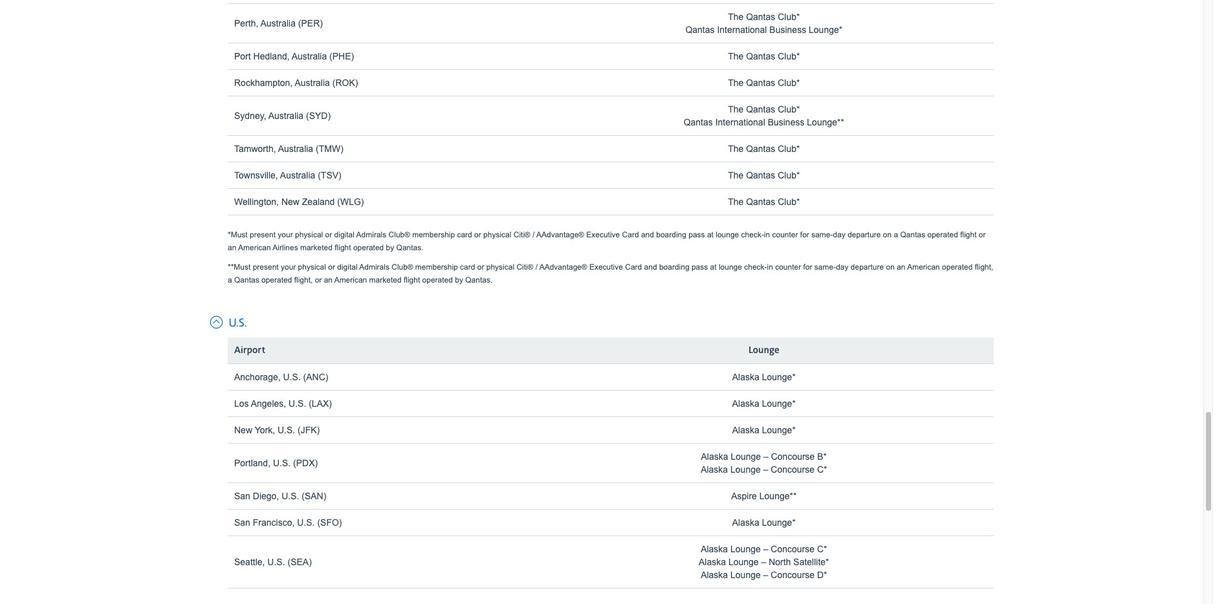 Task type: vqa. For each thing, say whether or not it's contained in the screenshot.


Task type: describe. For each thing, give the bounding box(es) containing it.
club for by
[[389, 230, 405, 239]]

angeles,
[[251, 398, 286, 409]]

business for lounge**
[[768, 117, 805, 127]]

0 horizontal spatial flight
[[335, 243, 351, 252]]

1 vertical spatial flight,
[[294, 275, 313, 285]]

u.s. right york,
[[278, 425, 295, 435]]

card for qantas.
[[622, 230, 639, 239]]

club* for port hedland, australia (phe)
[[778, 51, 800, 61]]

san for san diego, u.s. (san)
[[234, 491, 250, 501]]

perth, australia (per)
[[234, 18, 323, 28]]

aspire lounge**
[[731, 491, 797, 501]]

by inside the executive card and boarding pass at lounge check-in counter for same-day departure on a qantas operated flight or an american airlines marketed flight operated by qantas.
[[386, 243, 394, 252]]

executive for flight
[[589, 263, 623, 272]]

alaska lounge* for (lax)
[[732, 398, 796, 409]]

the qantas club* for townsville, australia (tsv)
[[728, 170, 800, 180]]

(pdx)
[[293, 458, 318, 468]]

lounge* for (jfk)
[[762, 425, 796, 435]]

flight inside executive card and boarding pass at lounge check-in counter for same-day departure on an american operated flight, a qantas operated flight, or an american marketed flight operated by qantas.
[[404, 275, 420, 285]]

qantas. inside the executive card and boarding pass at lounge check-in counter for same-day departure on a qantas operated flight or an american airlines marketed flight operated by qantas.
[[396, 243, 424, 252]]

francisco,
[[253, 517, 295, 528]]

the for port hedland, australia (phe)
[[728, 51, 744, 61]]

port
[[234, 51, 251, 61]]

(lax)
[[309, 398, 332, 409]]

rockhampton, australia (rok)
[[234, 77, 358, 88]]

executive for qantas.
[[586, 230, 620, 239]]

membership for flight
[[415, 263, 458, 272]]

4 concourse from the top
[[771, 570, 815, 580]]

same- for a
[[812, 230, 833, 239]]

international for the qantas club* qantas international business lounge**
[[715, 117, 765, 127]]

seattle, u.s. (sea)
[[234, 557, 312, 567]]

club for marketed
[[392, 263, 408, 272]]

lounge** inside the qantas club* qantas international business lounge**
[[807, 117, 844, 127]]

in for an
[[767, 263, 773, 272]]

(tsv)
[[318, 170, 341, 180]]

present for operated
[[253, 263, 279, 272]]

australia for (tmw)
[[278, 143, 313, 154]]

day for an
[[836, 263, 849, 272]]

anchorage,
[[234, 372, 281, 382]]

hedland,
[[253, 51, 290, 61]]

**must present your physical or digital admirals club ® membership card or physical citi ® / aadvantage ®
[[228, 263, 587, 272]]

d*
[[817, 570, 827, 580]]

alaska lounge* for (sfo)
[[732, 517, 796, 528]]

u.s. left (lax)
[[289, 398, 306, 409]]

in for a
[[764, 230, 770, 239]]

alaska lounge – concourse c* alaska lounge – north satellite* alaska lounge – concourse d*
[[699, 544, 829, 580]]

the qantas club* qantas international business lounge*
[[685, 11, 843, 35]]

(per)
[[298, 18, 323, 28]]

tamworth, australia (tmw)
[[234, 143, 343, 154]]

2 vertical spatial an
[[324, 275, 333, 285]]

los
[[234, 398, 249, 409]]

check- for an
[[744, 263, 767, 272]]

card for flight
[[460, 263, 475, 272]]

sydney, australia (syd)
[[234, 110, 331, 121]]

the qantas club* for wellington, new zealand (wlg)
[[728, 197, 800, 207]]

club* for wellington, new zealand (wlg)
[[778, 197, 800, 207]]

u.s. right large image
[[228, 316, 247, 330]]

2 horizontal spatial an
[[897, 263, 906, 272]]

for for a
[[800, 230, 809, 239]]

digital for american
[[337, 263, 358, 272]]

aadvantage for qantas.
[[536, 230, 579, 239]]

sydney,
[[234, 110, 266, 121]]

the for rockhampton, australia (rok)
[[728, 77, 744, 88]]

and for qantas.
[[641, 230, 654, 239]]

counter for a
[[772, 230, 798, 239]]

(syd)
[[306, 110, 331, 121]]

north
[[769, 557, 791, 567]]

australia for (syd)
[[268, 110, 304, 121]]

admirals for american
[[359, 263, 389, 272]]

the qantas club* for rockhampton, australia (rok)
[[728, 77, 800, 88]]

*must
[[228, 230, 248, 239]]

zealand
[[302, 197, 335, 207]]

an inside the executive card and boarding pass at lounge check-in counter for same-day departure on a qantas operated flight or an american airlines marketed flight operated by qantas.
[[228, 243, 236, 252]]

san francisco, u.s. (sfo)
[[234, 517, 342, 528]]

townsville,
[[234, 170, 278, 180]]

rockhampton,
[[234, 77, 293, 88]]

san diego, u.s. (san)
[[234, 491, 326, 501]]

boarding for an
[[659, 263, 689, 272]]

0 horizontal spatial new
[[234, 425, 252, 435]]

lounge* for (sfo)
[[762, 517, 796, 528]]

alaska lounge – concourse b* alaska lounge – concourse c*
[[701, 451, 827, 475]]

your for flight,
[[281, 263, 296, 272]]

port hedland, australia (phe)
[[234, 51, 354, 61]]

your for airlines
[[278, 230, 293, 239]]

the inside "the qantas club* qantas international business lounge*"
[[728, 11, 744, 22]]

new york, u.s. (jfk)
[[234, 425, 320, 435]]

marketed inside executive card and boarding pass at lounge check-in counter for same-day departure on an american operated flight, a qantas operated flight, or an american marketed flight operated by qantas.
[[369, 275, 402, 285]]

(rok)
[[332, 77, 358, 88]]

wellington,
[[234, 197, 279, 207]]

satellite*
[[794, 557, 829, 567]]



Task type: locate. For each thing, give the bounding box(es) containing it.
in
[[764, 230, 770, 239], [767, 263, 773, 272]]

0 vertical spatial boarding
[[656, 230, 686, 239]]

1 vertical spatial citi
[[517, 263, 528, 272]]

1 vertical spatial aadvantage
[[539, 263, 582, 272]]

executive card and boarding pass at lounge check-in counter for same-day departure on a qantas operated flight or an american airlines marketed flight operated by qantas.
[[228, 230, 986, 252]]

1 vertical spatial counter
[[775, 263, 801, 272]]

2 the from the top
[[728, 51, 744, 61]]

a inside executive card and boarding pass at lounge check-in counter for same-day departure on an american operated flight, a qantas operated flight, or an american marketed flight operated by qantas.
[[228, 275, 232, 285]]

digital
[[334, 230, 355, 239], [337, 263, 358, 272]]

0 horizontal spatial by
[[386, 243, 394, 252]]

0 vertical spatial counter
[[772, 230, 798, 239]]

/
[[533, 230, 535, 239], [536, 263, 538, 272]]

1 vertical spatial american
[[907, 263, 940, 272]]

0 horizontal spatial lounge**
[[760, 491, 797, 501]]

0 vertical spatial lounge
[[716, 230, 739, 239]]

admirals down (wlg)
[[356, 230, 386, 239]]

0 vertical spatial aadvantage
[[536, 230, 579, 239]]

flight
[[960, 230, 977, 239], [335, 243, 351, 252], [404, 275, 420, 285]]

qantas. inside executive card and boarding pass at lounge check-in counter for same-day departure on an american operated flight, a qantas operated flight, or an american marketed flight operated by qantas.
[[465, 275, 493, 285]]

for
[[800, 230, 809, 239], [803, 263, 812, 272]]

operated
[[928, 230, 958, 239], [353, 243, 384, 252], [942, 263, 973, 272], [261, 275, 292, 285], [422, 275, 453, 285]]

executive inside executive card and boarding pass at lounge check-in counter for same-day departure on an american operated flight, a qantas operated flight, or an american marketed flight operated by qantas.
[[589, 263, 623, 272]]

airport
[[234, 345, 265, 356]]

0 vertical spatial executive
[[586, 230, 620, 239]]

0 vertical spatial a
[[894, 230, 898, 239]]

1 horizontal spatial a
[[894, 230, 898, 239]]

card
[[622, 230, 639, 239], [625, 263, 642, 272]]

1 horizontal spatial flight,
[[975, 263, 994, 272]]

lounge for a
[[716, 230, 739, 239]]

concourse down north
[[771, 570, 815, 580]]

5 the from the top
[[728, 143, 744, 154]]

by down **must present your physical or digital admirals club ® membership card or physical citi ® / aadvantage ®
[[455, 275, 463, 285]]

lounge*
[[809, 24, 843, 35], [762, 372, 796, 382], [762, 398, 796, 409], [762, 425, 796, 435], [762, 517, 796, 528]]

citi
[[514, 230, 525, 239], [517, 263, 528, 272]]

0 vertical spatial by
[[386, 243, 394, 252]]

(tmw)
[[316, 143, 343, 154]]

club* for rockhampton, australia (rok)
[[778, 77, 800, 88]]

(sea)
[[288, 557, 312, 567]]

the qantas club* for tamworth, australia (tmw)
[[728, 143, 800, 154]]

lounge inside the executive card and boarding pass at lounge check-in counter for same-day departure on a qantas operated flight or an american airlines marketed flight operated by qantas.
[[716, 230, 739, 239]]

(wlg)
[[337, 197, 364, 207]]

1 vertical spatial executive
[[589, 263, 623, 272]]

1 the from the top
[[728, 11, 744, 22]]

australia for (tsv)
[[280, 170, 315, 180]]

counter inside the executive card and boarding pass at lounge check-in counter for same-day departure on a qantas operated flight or an american airlines marketed flight operated by qantas.
[[772, 230, 798, 239]]

(sfo)
[[317, 517, 342, 528]]

2 alaska lounge* from the top
[[732, 398, 796, 409]]

0 vertical spatial san
[[234, 491, 250, 501]]

day for a
[[833, 230, 846, 239]]

1 vertical spatial card
[[460, 263, 475, 272]]

on inside executive card and boarding pass at lounge check-in counter for same-day departure on an american operated flight, a qantas operated flight, or an american marketed flight operated by qantas.
[[886, 263, 895, 272]]

0 vertical spatial marketed
[[300, 243, 333, 252]]

in inside executive card and boarding pass at lounge check-in counter for same-day departure on an american operated flight, a qantas operated flight, or an american marketed flight operated by qantas.
[[767, 263, 773, 272]]

pass
[[689, 230, 705, 239], [692, 263, 708, 272]]

departure inside executive card and boarding pass at lounge check-in counter for same-day departure on an american operated flight, a qantas operated flight, or an american marketed flight operated by qantas.
[[851, 263, 884, 272]]

2 horizontal spatial flight
[[960, 230, 977, 239]]

1 vertical spatial admirals
[[359, 263, 389, 272]]

large image
[[210, 312, 226, 330]]

c* inside the alaska lounge – concourse c* alaska lounge – north satellite* alaska lounge – concourse d*
[[817, 544, 827, 554]]

2 the qantas club* from the top
[[728, 77, 800, 88]]

1 vertical spatial your
[[281, 263, 296, 272]]

digital for operated
[[334, 230, 355, 239]]

boarding
[[656, 230, 686, 239], [659, 263, 689, 272]]

club* for tamworth, australia (tmw)
[[778, 143, 800, 154]]

club down *must present your physical or digital admirals club ® membership card or physical citi ® / aadvantage ®
[[392, 263, 408, 272]]

1 alaska lounge* from the top
[[732, 372, 796, 382]]

4 club* from the top
[[778, 104, 800, 114]]

membership up **must present your physical or digital admirals club ® membership card or physical citi ® / aadvantage ®
[[412, 230, 455, 239]]

citi for flight
[[517, 263, 528, 272]]

2 vertical spatial flight
[[404, 275, 420, 285]]

1 club* from the top
[[778, 11, 800, 22]]

check- for a
[[741, 230, 764, 239]]

6 the from the top
[[728, 170, 744, 180]]

at inside executive card and boarding pass at lounge check-in counter for same-day departure on an american operated flight, a qantas operated flight, or an american marketed flight operated by qantas.
[[710, 263, 717, 272]]

business inside the qantas club* qantas international business lounge**
[[768, 117, 805, 127]]

0 vertical spatial on
[[883, 230, 892, 239]]

5 club* from the top
[[778, 143, 800, 154]]

australia right perth,
[[260, 18, 296, 28]]

for for an
[[803, 263, 812, 272]]

australia up the rockhampton, australia (rok) on the top left
[[292, 51, 327, 61]]

0 horizontal spatial an
[[228, 243, 236, 252]]

marketed
[[300, 243, 333, 252], [369, 275, 402, 285]]

pass inside the executive card and boarding pass at lounge check-in counter for same-day departure on a qantas operated flight or an american airlines marketed flight operated by qantas.
[[689, 230, 705, 239]]

1 vertical spatial boarding
[[659, 263, 689, 272]]

the qantas club* for port hedland, australia (phe)
[[728, 51, 800, 61]]

3 the from the top
[[728, 77, 744, 88]]

*must present your physical or digital admirals club ® membership card or physical citi ® / aadvantage ®
[[228, 230, 584, 239]]

lounge
[[749, 345, 779, 356], [731, 451, 761, 462], [731, 464, 761, 475], [731, 544, 761, 554], [729, 557, 759, 567], [731, 570, 761, 580]]

1 horizontal spatial by
[[455, 275, 463, 285]]

c* up "satellite*"
[[817, 544, 827, 554]]

concourse up north
[[771, 544, 815, 554]]

card
[[457, 230, 472, 239], [460, 263, 475, 272]]

present right **must
[[253, 263, 279, 272]]

(jfk)
[[298, 425, 320, 435]]

1 horizontal spatial new
[[281, 197, 300, 207]]

diego,
[[253, 491, 279, 501]]

by inside executive card and boarding pass at lounge check-in counter for same-day departure on an american operated flight, a qantas operated flight, or an american marketed flight operated by qantas.
[[455, 275, 463, 285]]

c*
[[817, 464, 827, 475], [817, 544, 827, 554]]

7 club* from the top
[[778, 197, 800, 207]]

alaska
[[732, 372, 760, 382], [732, 398, 760, 409], [732, 425, 760, 435], [701, 451, 728, 462], [701, 464, 728, 475], [732, 517, 760, 528], [701, 544, 728, 554], [699, 557, 726, 567], [701, 570, 728, 580]]

marketed right airlines
[[300, 243, 333, 252]]

0 vertical spatial card
[[622, 230, 639, 239]]

1 vertical spatial check-
[[744, 263, 767, 272]]

on inside the executive card and boarding pass at lounge check-in counter for same-day departure on a qantas operated flight or an american airlines marketed flight operated by qantas.
[[883, 230, 892, 239]]

citi for qantas.
[[514, 230, 525, 239]]

/ for qantas.
[[533, 230, 535, 239]]

1 concourse from the top
[[771, 451, 815, 462]]

u.s. left (anc)
[[283, 372, 301, 382]]

present right *must
[[250, 230, 276, 239]]

0 vertical spatial /
[[533, 230, 535, 239]]

2 horizontal spatial american
[[907, 263, 940, 272]]

san left diego,
[[234, 491, 250, 501]]

club* inside the qantas club* qantas international business lounge**
[[778, 104, 800, 114]]

0 horizontal spatial qantas.
[[396, 243, 424, 252]]

executive inside the executive card and boarding pass at lounge check-in counter for same-day departure on a qantas operated flight or an american airlines marketed flight operated by qantas.
[[586, 230, 620, 239]]

seattle,
[[234, 557, 265, 567]]

at inside the executive card and boarding pass at lounge check-in counter for same-day departure on a qantas operated flight or an american airlines marketed flight operated by qantas.
[[707, 230, 714, 239]]

0 vertical spatial at
[[707, 230, 714, 239]]

same- for an
[[815, 263, 836, 272]]

0 vertical spatial pass
[[689, 230, 705, 239]]

alaska lounge* for (jfk)
[[732, 425, 796, 435]]

american inside the executive card and boarding pass at lounge check-in counter for same-day departure on a qantas operated flight or an american airlines marketed flight operated by qantas.
[[238, 243, 271, 252]]

0 vertical spatial and
[[641, 230, 654, 239]]

the inside the qantas club* qantas international business lounge**
[[728, 104, 744, 114]]

lounge
[[716, 230, 739, 239], [719, 263, 742, 272]]

b*
[[817, 451, 827, 462]]

1 vertical spatial departure
[[851, 263, 884, 272]]

3 concourse from the top
[[771, 544, 815, 554]]

6 club* from the top
[[778, 170, 800, 180]]

international inside "the qantas club* qantas international business lounge*"
[[717, 24, 767, 35]]

1 vertical spatial by
[[455, 275, 463, 285]]

the for tamworth, australia (tmw)
[[728, 143, 744, 154]]

membership
[[412, 230, 455, 239], [415, 263, 458, 272]]

counter inside executive card and boarding pass at lounge check-in counter for same-day departure on an american operated flight, a qantas operated flight, or an american marketed flight operated by qantas.
[[775, 263, 801, 272]]

0 vertical spatial present
[[250, 230, 276, 239]]

membership for qantas.
[[412, 230, 455, 239]]

club*
[[778, 11, 800, 22], [778, 51, 800, 61], [778, 77, 800, 88], [778, 104, 800, 114], [778, 143, 800, 154], [778, 170, 800, 180], [778, 197, 800, 207]]

the
[[728, 11, 744, 22], [728, 51, 744, 61], [728, 77, 744, 88], [728, 104, 744, 114], [728, 143, 744, 154], [728, 170, 744, 180], [728, 197, 744, 207]]

los angeles, u.s. (lax)
[[234, 398, 332, 409]]

qantas
[[746, 11, 775, 22], [685, 24, 715, 35], [746, 51, 775, 61], [746, 77, 775, 88], [746, 104, 775, 114], [684, 117, 713, 127], [746, 143, 775, 154], [746, 170, 775, 180], [746, 197, 775, 207], [900, 230, 925, 239], [234, 275, 259, 285]]

york,
[[255, 425, 275, 435]]

/ for flight
[[536, 263, 538, 272]]

2 san from the top
[[234, 517, 250, 528]]

day inside the executive card and boarding pass at lounge check-in counter for same-day departure on a qantas operated flight or an american airlines marketed flight operated by qantas.
[[833, 230, 846, 239]]

0 vertical spatial in
[[764, 230, 770, 239]]

2 club* from the top
[[778, 51, 800, 61]]

1 vertical spatial on
[[886, 263, 895, 272]]

new
[[281, 197, 300, 207], [234, 425, 252, 435]]

1 horizontal spatial lounge**
[[807, 117, 844, 127]]

4 alaska lounge* from the top
[[732, 517, 796, 528]]

1 vertical spatial international
[[715, 117, 765, 127]]

boarding inside the executive card and boarding pass at lounge check-in counter for same-day departure on a qantas operated flight or an american airlines marketed flight operated by qantas.
[[656, 230, 686, 239]]

7 the from the top
[[728, 197, 744, 207]]

0 vertical spatial lounge**
[[807, 117, 844, 127]]

anchorage, u.s. (anc)
[[234, 372, 328, 382]]

3 the qantas club* from the top
[[728, 143, 800, 154]]

5 the qantas club* from the top
[[728, 197, 800, 207]]

qantas inside the executive card and boarding pass at lounge check-in counter for same-day departure on a qantas operated flight or an american airlines marketed flight operated by qantas.
[[900, 230, 925, 239]]

1 horizontal spatial an
[[324, 275, 333, 285]]

present
[[250, 230, 276, 239], [253, 263, 279, 272]]

1 vertical spatial day
[[836, 263, 849, 272]]

flight,
[[975, 263, 994, 272], [294, 275, 313, 285]]

admirals
[[356, 230, 386, 239], [359, 263, 389, 272]]

u.s. left (pdx) at the left bottom
[[273, 458, 291, 468]]

wellington, new zealand (wlg)
[[234, 197, 364, 207]]

a
[[894, 230, 898, 239], [228, 275, 232, 285]]

(anc)
[[303, 372, 328, 382]]

1 vertical spatial for
[[803, 263, 812, 272]]

u.s. left (sfo)
[[297, 517, 315, 528]]

and inside the executive card and boarding pass at lounge check-in counter for same-day departure on a qantas operated flight or an american airlines marketed flight operated by qantas.
[[641, 230, 654, 239]]

1 vertical spatial present
[[253, 263, 279, 272]]

and for flight
[[644, 263, 657, 272]]

for inside executive card and boarding pass at lounge check-in counter for same-day departure on an american operated flight, a qantas operated flight, or an american marketed flight operated by qantas.
[[803, 263, 812, 272]]

concourse up aspire lounge**
[[771, 464, 815, 475]]

0 horizontal spatial marketed
[[300, 243, 333, 252]]

an
[[228, 243, 236, 252], [897, 263, 906, 272], [324, 275, 333, 285]]

1 horizontal spatial marketed
[[369, 275, 402, 285]]

townsville, australia (tsv)
[[234, 170, 341, 180]]

0 vertical spatial day
[[833, 230, 846, 239]]

1 the qantas club* from the top
[[728, 51, 800, 61]]

club up **must present your physical or digital admirals club ® membership card or physical citi ® / aadvantage ®
[[389, 230, 405, 239]]

lounge* for (lax)
[[762, 398, 796, 409]]

departure
[[848, 230, 881, 239], [851, 263, 884, 272]]

concourse
[[771, 451, 815, 462], [771, 464, 815, 475], [771, 544, 815, 554], [771, 570, 815, 580]]

card inside executive card and boarding pass at lounge check-in counter for same-day departure on an american operated flight, a qantas operated flight, or an american marketed flight operated by qantas.
[[625, 263, 642, 272]]

airlines
[[273, 243, 298, 252]]

the for townsville, australia (tsv)
[[728, 170, 744, 180]]

australia for (rok)
[[295, 77, 330, 88]]

pass for a
[[689, 230, 705, 239]]

1 horizontal spatial qantas.
[[465, 275, 493, 285]]

pass for an
[[692, 263, 708, 272]]

by down *must present your physical or digital admirals club ® membership card or physical citi ® / aadvantage ®
[[386, 243, 394, 252]]

1 vertical spatial club
[[392, 263, 408, 272]]

at for a
[[707, 230, 714, 239]]

4 the from the top
[[728, 104, 744, 114]]

card inside the executive card and boarding pass at lounge check-in counter for same-day departure on a qantas operated flight or an american airlines marketed flight operated by qantas.
[[622, 230, 639, 239]]

card up executive card and boarding pass at lounge check-in counter for same-day departure on an american operated flight, a qantas operated flight, or an american marketed flight operated by qantas.
[[622, 230, 639, 239]]

portland, u.s. (pdx)
[[234, 458, 318, 468]]

–
[[764, 451, 769, 462], [763, 464, 768, 475], [763, 544, 768, 554], [761, 557, 766, 567], [763, 570, 768, 580]]

day inside executive card and boarding pass at lounge check-in counter for same-day departure on an american operated flight, a qantas operated flight, or an american marketed flight operated by qantas.
[[836, 263, 849, 272]]

2 c* from the top
[[817, 544, 827, 554]]

new down townsville, australia (tsv)
[[281, 197, 300, 207]]

1 c* from the top
[[817, 464, 827, 475]]

aadvantage for flight
[[539, 263, 582, 272]]

lounge* inside "the qantas club* qantas international business lounge*"
[[809, 24, 843, 35]]

0 vertical spatial qantas.
[[396, 243, 424, 252]]

lounge inside executive card and boarding pass at lounge check-in counter for same-day departure on an american operated flight, a qantas operated flight, or an american marketed flight operated by qantas.
[[719, 263, 742, 272]]

australia
[[260, 18, 296, 28], [292, 51, 327, 61], [295, 77, 330, 88], [268, 110, 304, 121], [278, 143, 313, 154], [280, 170, 315, 180]]

executive up executive card and boarding pass at lounge check-in counter for same-day departure on an american operated flight, a qantas operated flight, or an american marketed flight operated by qantas.
[[586, 230, 620, 239]]

1 vertical spatial lounge**
[[760, 491, 797, 501]]

international
[[717, 24, 767, 35], [715, 117, 765, 127]]

for inside the executive card and boarding pass at lounge check-in counter for same-day departure on a qantas operated flight or an american airlines marketed flight operated by qantas.
[[800, 230, 809, 239]]

or
[[325, 230, 332, 239], [474, 230, 481, 239], [979, 230, 986, 239], [328, 263, 335, 272], [477, 263, 484, 272], [315, 275, 322, 285]]

0 vertical spatial citi
[[514, 230, 525, 239]]

card down the executive card and boarding pass at lounge check-in counter for same-day departure on a qantas operated flight or an american airlines marketed flight operated by qantas.
[[625, 263, 642, 272]]

physical
[[295, 230, 323, 239], [483, 230, 511, 239], [298, 263, 326, 272], [486, 263, 514, 272]]

check-
[[741, 230, 764, 239], [744, 263, 767, 272]]

same- inside the executive card and boarding pass at lounge check-in counter for same-day departure on a qantas operated flight or an american airlines marketed flight operated by qantas.
[[812, 230, 833, 239]]

on for a
[[883, 230, 892, 239]]

concourse left "b*"
[[771, 451, 815, 462]]

0 horizontal spatial a
[[228, 275, 232, 285]]

admirals for operated
[[356, 230, 386, 239]]

in inside the executive card and boarding pass at lounge check-in counter for same-day departure on a qantas operated flight or an american airlines marketed flight operated by qantas.
[[764, 230, 770, 239]]

your up airlines
[[278, 230, 293, 239]]

on for an
[[886, 263, 895, 272]]

san for san francisco, u.s. (sfo)
[[234, 517, 250, 528]]

0 horizontal spatial /
[[533, 230, 535, 239]]

0 vertical spatial business
[[770, 24, 806, 35]]

1 vertical spatial in
[[767, 263, 773, 272]]

and inside executive card and boarding pass at lounge check-in counter for same-day departure on an american operated flight, a qantas operated flight, or an american marketed flight operated by qantas.
[[644, 263, 657, 272]]

club* inside "the qantas club* qantas international business lounge*"
[[778, 11, 800, 22]]

0 vertical spatial for
[[800, 230, 809, 239]]

0 vertical spatial card
[[457, 230, 472, 239]]

departure for a
[[848, 230, 881, 239]]

0 vertical spatial flight
[[960, 230, 977, 239]]

australia left (syd)
[[268, 110, 304, 121]]

business inside "the qantas club* qantas international business lounge*"
[[770, 24, 806, 35]]

3 club* from the top
[[778, 77, 800, 88]]

2 vertical spatial american
[[334, 275, 367, 285]]

present for american
[[250, 230, 276, 239]]

departure for an
[[851, 263, 884, 272]]

executive
[[586, 230, 620, 239], [589, 263, 623, 272]]

same- inside executive card and boarding pass at lounge check-in counter for same-day departure on an american operated flight, a qantas operated flight, or an american marketed flight operated by qantas.
[[815, 263, 836, 272]]

c* down "b*"
[[817, 464, 827, 475]]

0 vertical spatial new
[[281, 197, 300, 207]]

international for the qantas club* qantas international business lounge*
[[717, 24, 767, 35]]

0 vertical spatial departure
[[848, 230, 881, 239]]

business for lounge*
[[770, 24, 806, 35]]

business
[[770, 24, 806, 35], [768, 117, 805, 127]]

**must
[[228, 263, 251, 272]]

and
[[641, 230, 654, 239], [644, 263, 657, 272]]

boarding inside executive card and boarding pass at lounge check-in counter for same-day departure on an american operated flight, a qantas operated flight, or an american marketed flight operated by qantas.
[[659, 263, 689, 272]]

club
[[389, 230, 405, 239], [392, 263, 408, 272]]

0 vertical spatial admirals
[[356, 230, 386, 239]]

1 horizontal spatial /
[[536, 263, 538, 272]]

2 concourse from the top
[[771, 464, 815, 475]]

australia down port hedland, australia (phe) on the left of page
[[295, 77, 330, 88]]

your
[[278, 230, 293, 239], [281, 263, 296, 272]]

card for flight
[[625, 263, 642, 272]]

or inside the executive card and boarding pass at lounge check-in counter for same-day departure on a qantas operated flight or an american airlines marketed flight operated by qantas.
[[979, 230, 986, 239]]

lounge for an
[[719, 263, 742, 272]]

san
[[234, 491, 250, 501], [234, 517, 250, 528]]

or inside executive card and boarding pass at lounge check-in counter for same-day departure on an american operated flight, a qantas operated flight, or an american marketed flight operated by qantas.
[[315, 275, 322, 285]]

0 vertical spatial your
[[278, 230, 293, 239]]

membership down *must present your physical or digital admirals club ® membership card or physical citi ® / aadvantage ®
[[415, 263, 458, 272]]

qantas.
[[396, 243, 424, 252], [465, 275, 493, 285]]

1 san from the top
[[234, 491, 250, 501]]

u.s. left the (san)
[[282, 491, 299, 501]]

the qantas club* qantas international business lounge**
[[684, 104, 844, 127]]

the for wellington, new zealand (wlg)
[[728, 197, 744, 207]]

0 horizontal spatial flight,
[[294, 275, 313, 285]]

international inside the qantas club* qantas international business lounge**
[[715, 117, 765, 127]]

0 vertical spatial check-
[[741, 230, 764, 239]]

admirals down *must present your physical or digital admirals club ® membership card or physical citi ® / aadvantage ®
[[359, 263, 389, 272]]

0 vertical spatial membership
[[412, 230, 455, 239]]

3 alaska lounge* from the top
[[732, 425, 796, 435]]

1 vertical spatial card
[[625, 263, 642, 272]]

1 vertical spatial a
[[228, 275, 232, 285]]

pass inside executive card and boarding pass at lounge check-in counter for same-day departure on an american operated flight, a qantas operated flight, or an american marketed flight operated by qantas.
[[692, 263, 708, 272]]

1 vertical spatial flight
[[335, 243, 351, 252]]

1 vertical spatial new
[[234, 425, 252, 435]]

u.s. link
[[210, 312, 247, 331]]

day
[[833, 230, 846, 239], [836, 263, 849, 272]]

card for qantas.
[[457, 230, 472, 239]]

0 vertical spatial american
[[238, 243, 271, 252]]

portland,
[[234, 458, 271, 468]]

(phe)
[[329, 51, 354, 61]]

marketed down **must present your physical or digital admirals club ® membership card or physical citi ® / aadvantage ®
[[369, 275, 402, 285]]

u.s.
[[228, 316, 247, 330], [283, 372, 301, 382], [289, 398, 306, 409], [278, 425, 295, 435], [273, 458, 291, 468], [282, 491, 299, 501], [297, 517, 315, 528], [267, 557, 285, 567]]

1 horizontal spatial american
[[334, 275, 367, 285]]

at for an
[[710, 263, 717, 272]]

tamworth,
[[234, 143, 276, 154]]

1 vertical spatial /
[[536, 263, 538, 272]]

australia up townsville, australia (tsv)
[[278, 143, 313, 154]]

san left francisco,
[[234, 517, 250, 528]]

0 vertical spatial digital
[[334, 230, 355, 239]]

c* inside the alaska lounge – concourse b* alaska lounge – concourse c*
[[817, 464, 827, 475]]

0 vertical spatial c*
[[817, 464, 827, 475]]

1 vertical spatial pass
[[692, 263, 708, 272]]

0 vertical spatial an
[[228, 243, 236, 252]]

1 vertical spatial same-
[[815, 263, 836, 272]]

club* for townsville, australia (tsv)
[[778, 170, 800, 180]]

aspire
[[731, 491, 757, 501]]

1 vertical spatial digital
[[337, 263, 358, 272]]

executive card and boarding pass at lounge check-in counter for same-day departure on an american operated flight, a qantas operated flight, or an american marketed flight operated by qantas.
[[228, 263, 994, 285]]

executive down the executive card and boarding pass at lounge check-in counter for same-day departure on a qantas operated flight or an american airlines marketed flight operated by qantas.
[[589, 263, 623, 272]]

australia up wellington, new zealand (wlg)
[[280, 170, 315, 180]]

counter
[[772, 230, 798, 239], [775, 263, 801, 272]]

4 the qantas club* from the top
[[728, 170, 800, 180]]

the qantas club*
[[728, 51, 800, 61], [728, 77, 800, 88], [728, 143, 800, 154], [728, 170, 800, 180], [728, 197, 800, 207]]

qantas inside executive card and boarding pass at lounge check-in counter for same-day departure on an american operated flight, a qantas operated flight, or an american marketed flight operated by qantas.
[[234, 275, 259, 285]]

marketed inside the executive card and boarding pass at lounge check-in counter for same-day departure on a qantas operated flight or an american airlines marketed flight operated by qantas.
[[300, 243, 333, 252]]

aadvantage
[[536, 230, 579, 239], [539, 263, 582, 272]]

0 vertical spatial international
[[717, 24, 767, 35]]

your down airlines
[[281, 263, 296, 272]]

0 vertical spatial club
[[389, 230, 405, 239]]

departure inside the executive card and boarding pass at lounge check-in counter for same-day departure on a qantas operated flight or an american airlines marketed flight operated by qantas.
[[848, 230, 881, 239]]

1 vertical spatial at
[[710, 263, 717, 272]]

1 vertical spatial and
[[644, 263, 657, 272]]

check- inside the executive card and boarding pass at lounge check-in counter for same-day departure on a qantas operated flight or an american airlines marketed flight operated by qantas.
[[741, 230, 764, 239]]

new left york,
[[234, 425, 252, 435]]

check- inside executive card and boarding pass at lounge check-in counter for same-day departure on an american operated flight, a qantas operated flight, or an american marketed flight operated by qantas.
[[744, 263, 767, 272]]

counter for an
[[775, 263, 801, 272]]

(san)
[[302, 491, 326, 501]]

australia for (per)
[[260, 18, 296, 28]]

and down the executive card and boarding pass at lounge check-in counter for same-day departure on a qantas operated flight or an american airlines marketed flight operated by qantas.
[[644, 263, 657, 272]]

perth,
[[234, 18, 258, 28]]

1 vertical spatial qantas.
[[465, 275, 493, 285]]

u.s. left (sea)
[[267, 557, 285, 567]]

0 vertical spatial flight,
[[975, 263, 994, 272]]

lounge**
[[807, 117, 844, 127], [760, 491, 797, 501]]

1 vertical spatial san
[[234, 517, 250, 528]]

a inside the executive card and boarding pass at lounge check-in counter for same-day departure on a qantas operated flight or an american airlines marketed flight operated by qantas.
[[894, 230, 898, 239]]

same-
[[812, 230, 833, 239], [815, 263, 836, 272]]

1 vertical spatial business
[[768, 117, 805, 127]]

1 vertical spatial c*
[[817, 544, 827, 554]]

boarding for a
[[656, 230, 686, 239]]

and up executive card and boarding pass at lounge check-in counter for same-day departure on an american operated flight, a qantas operated flight, or an american marketed flight operated by qantas.
[[641, 230, 654, 239]]

1 vertical spatial lounge
[[719, 263, 742, 272]]

®
[[405, 230, 410, 239], [525, 230, 530, 239], [579, 230, 584, 239], [408, 263, 413, 271], [528, 263, 533, 271], [582, 263, 587, 271]]



